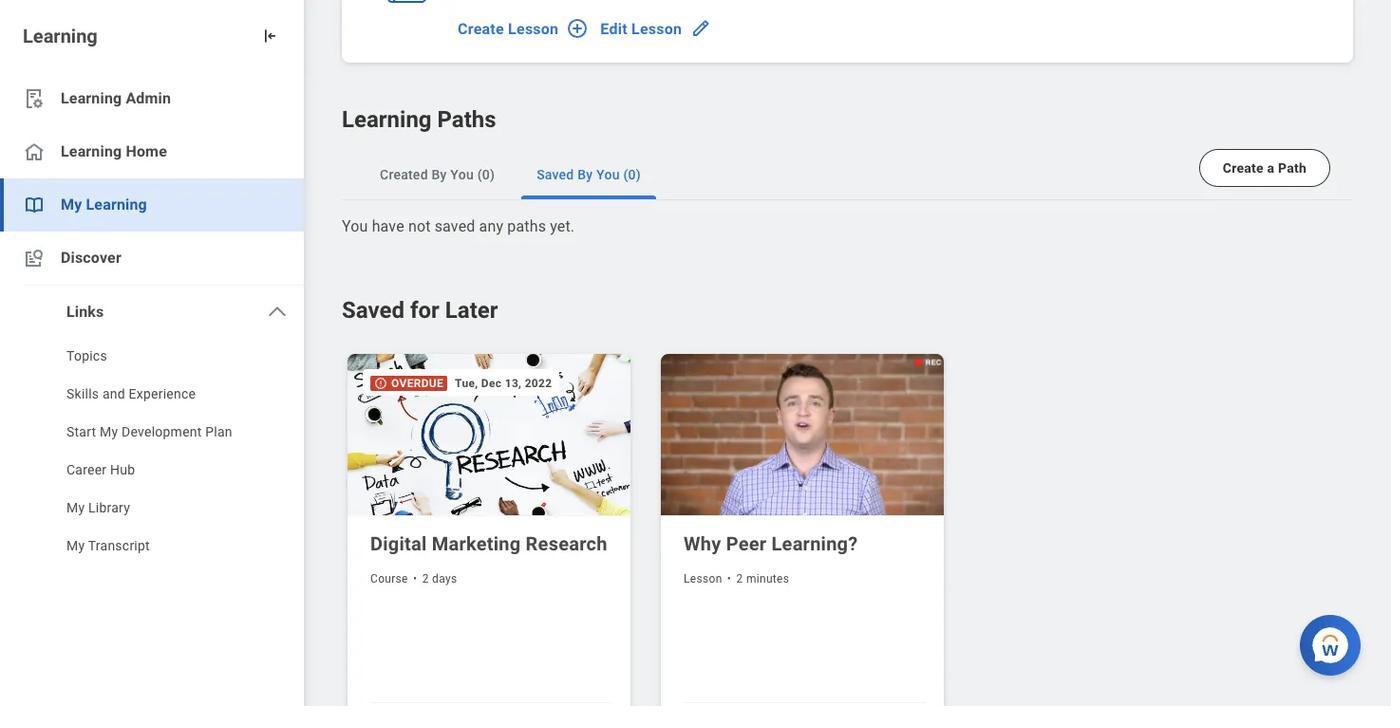 Task type: describe. For each thing, give the bounding box(es) containing it.
lesson for create lesson
[[508, 19, 559, 38]]

learning paths tabs tab list
[[342, 150, 1354, 200]]

learning home link
[[0, 125, 304, 179]]

learning for learning admin
[[61, 89, 122, 107]]

you for created by you (0)
[[451, 167, 474, 182]]

discover link
[[0, 232, 304, 285]]

home image
[[23, 141, 46, 163]]

edit lesson link
[[593, 10, 717, 48]]

learning for learning home
[[61, 143, 122, 161]]

topics
[[67, 349, 107, 364]]

saved
[[435, 218, 476, 236]]

for
[[410, 297, 440, 324]]

learning for learning paths
[[342, 106, 432, 133]]

report parameter image
[[23, 87, 46, 110]]

why
[[684, 533, 722, 556]]

my for my transcript
[[67, 539, 85, 554]]

dec
[[482, 377, 502, 390]]

(0) for saved by you (0)
[[624, 167, 641, 182]]

have
[[372, 218, 405, 236]]

created by you (0) button
[[365, 150, 510, 200]]

learning?
[[772, 533, 858, 556]]

transformation import image
[[260, 27, 279, 46]]

home
[[126, 143, 167, 161]]

my for my learning
[[61, 196, 82, 214]]

minutes
[[747, 573, 790, 586]]

list containing topics
[[0, 339, 304, 567]]

2 minutes
[[737, 573, 790, 586]]

career hub link
[[0, 453, 304, 491]]

my for my library
[[67, 501, 85, 516]]

later
[[445, 297, 498, 324]]

lesson inside list
[[684, 573, 723, 586]]

start my development plan link
[[0, 415, 304, 453]]

a
[[1268, 161, 1275, 176]]

saved by you (0) button
[[522, 150, 656, 200]]

paths
[[508, 218, 546, 236]]

and
[[103, 387, 125, 402]]

learning home
[[61, 143, 167, 161]]

exclamation circle image
[[374, 377, 388, 391]]

paths
[[438, 106, 497, 133]]

digital marketing research image
[[348, 354, 635, 517]]

created by you (0)
[[380, 167, 495, 182]]

skills and experience
[[67, 387, 196, 402]]

by for saved
[[578, 167, 593, 182]]

you have not saved any paths yet.
[[342, 218, 575, 236]]

2 for peer
[[737, 573, 744, 586]]

skills
[[67, 387, 99, 402]]

edit lesson
[[601, 19, 682, 38]]

(0) for created by you (0)
[[478, 167, 495, 182]]

saved for saved for later
[[342, 297, 405, 324]]

why peer learning?
[[684, 533, 858, 556]]

create lesson link
[[450, 10, 593, 48]]

start my development plan
[[67, 425, 233, 440]]

yet.
[[550, 218, 575, 236]]

list containing digital marketing research
[[342, 349, 968, 707]]

saved for later
[[342, 297, 498, 324]]

transcript
[[88, 539, 150, 554]]

why peer learning? link
[[684, 531, 925, 558]]

edit image
[[690, 17, 713, 40]]

chevron up image
[[266, 301, 289, 324]]

course
[[371, 573, 408, 586]]

digital
[[371, 533, 427, 556]]

edit
[[601, 19, 628, 38]]

learning down learning home
[[86, 196, 147, 214]]

you for saved by you (0)
[[597, 167, 620, 182]]

library
[[88, 501, 130, 516]]

created
[[380, 167, 428, 182]]

learning admin
[[61, 89, 171, 107]]

career
[[67, 463, 107, 478]]

saved for saved by you (0)
[[537, 167, 574, 182]]



Task type: vqa. For each thing, say whether or not it's contained in the screenshot.
Export to Worksheets ICON
no



Task type: locate. For each thing, give the bounding box(es) containing it.
0 horizontal spatial saved
[[342, 297, 405, 324]]

plus circle image
[[567, 17, 589, 40]]

2 by from the left
[[578, 167, 593, 182]]

learning paths
[[342, 106, 497, 133]]

start
[[67, 425, 96, 440]]

by inside button
[[432, 167, 447, 182]]

saved inside button
[[537, 167, 574, 182]]

why peer learning? image
[[661, 354, 948, 517]]

learning admin link
[[0, 72, 304, 125]]

1 horizontal spatial (0)
[[624, 167, 641, 182]]

(0) inside button
[[624, 167, 641, 182]]

2 left days
[[423, 573, 429, 586]]

saved
[[537, 167, 574, 182], [342, 297, 405, 324]]

1 (0) from the left
[[478, 167, 495, 182]]

links button
[[0, 286, 304, 339]]

days
[[432, 573, 457, 586]]

learning up created
[[342, 106, 432, 133]]

development
[[122, 425, 202, 440]]

2022
[[525, 377, 552, 390]]

create up paths
[[458, 19, 504, 38]]

marketing
[[432, 533, 521, 556]]

experience
[[129, 387, 196, 402]]

saved up yet.
[[537, 167, 574, 182]]

my transcript link
[[0, 529, 304, 567]]

1 2 from the left
[[423, 573, 429, 586]]

path
[[1279, 161, 1307, 176]]

learning up my learning
[[61, 143, 122, 161]]

lesson down "why"
[[684, 573, 723, 586]]

list
[[0, 72, 304, 567], [0, 339, 304, 567], [342, 349, 968, 707]]

skills and experience link
[[0, 377, 304, 415]]

create for create a path
[[1224, 161, 1264, 176]]

0 horizontal spatial you
[[342, 218, 368, 236]]

create
[[458, 19, 504, 38], [1224, 161, 1264, 176]]

overdue
[[391, 377, 444, 391]]

1 horizontal spatial you
[[451, 167, 474, 182]]

0 vertical spatial saved
[[537, 167, 574, 182]]

you
[[451, 167, 474, 182], [597, 167, 620, 182], [342, 218, 368, 236]]

create inside create a path button
[[1224, 161, 1264, 176]]

learning for learning
[[23, 25, 98, 48]]

create a path
[[1224, 161, 1307, 176]]

2 left the minutes
[[737, 573, 744, 586]]

my left library
[[67, 501, 85, 516]]

learning
[[23, 25, 98, 48], [61, 89, 122, 107], [342, 106, 432, 133], [61, 143, 122, 161], [86, 196, 147, 214]]

1 horizontal spatial lesson
[[632, 19, 682, 38]]

topics link
[[0, 339, 304, 377]]

lesson left plus circle icon
[[508, 19, 559, 38]]

by for created
[[432, 167, 447, 182]]

my right start
[[100, 425, 118, 440]]

saved by you (0)
[[537, 167, 641, 182]]

(0) inside button
[[478, 167, 495, 182]]

lesson for edit lesson
[[632, 19, 682, 38]]

1 horizontal spatial saved
[[537, 167, 574, 182]]

create left the 'a'
[[1224, 161, 1264, 176]]

learning up report parameter icon
[[23, 25, 98, 48]]

2 horizontal spatial lesson
[[684, 573, 723, 586]]

create lesson
[[458, 19, 559, 38]]

1 by from the left
[[432, 167, 447, 182]]

peer
[[727, 533, 767, 556]]

hub
[[110, 463, 135, 478]]

by
[[432, 167, 447, 182], [578, 167, 593, 182]]

my right 'book open' icon
[[61, 196, 82, 214]]

lesson right edit
[[632, 19, 682, 38]]

lesson
[[508, 19, 559, 38], [632, 19, 682, 38], [684, 573, 723, 586]]

research
[[526, 533, 608, 556]]

0 horizontal spatial lesson
[[508, 19, 559, 38]]

my transcript
[[67, 539, 150, 554]]

1 horizontal spatial 2
[[737, 573, 744, 586]]

0 horizontal spatial by
[[432, 167, 447, 182]]

create for create lesson
[[458, 19, 504, 38]]

tue, dec 13, 2022
[[455, 377, 552, 390]]

0 horizontal spatial (0)
[[478, 167, 495, 182]]

you inside button
[[597, 167, 620, 182]]

0 horizontal spatial create
[[458, 19, 504, 38]]

1 horizontal spatial by
[[578, 167, 593, 182]]

digital marketing research
[[371, 533, 608, 556]]

you inside button
[[451, 167, 474, 182]]

digital marketing research link
[[371, 531, 612, 558]]

(0)
[[478, 167, 495, 182], [624, 167, 641, 182]]

2 horizontal spatial you
[[597, 167, 620, 182]]

my library link
[[0, 491, 304, 529]]

by inside button
[[578, 167, 593, 182]]

create a path button
[[1200, 149, 1331, 187]]

my learning link
[[0, 179, 304, 232]]

book open image
[[23, 194, 46, 217]]

my learning
[[61, 196, 147, 214]]

0 vertical spatial create
[[458, 19, 504, 38]]

2 2 from the left
[[737, 573, 744, 586]]

discover
[[61, 249, 122, 267]]

1 vertical spatial saved
[[342, 297, 405, 324]]

2 (0) from the left
[[624, 167, 641, 182]]

1 horizontal spatial create
[[1224, 161, 1264, 176]]

2
[[423, 573, 429, 586], [737, 573, 744, 586]]

links
[[67, 303, 104, 321]]

my library
[[67, 501, 130, 516]]

13,
[[505, 377, 522, 390]]

0 horizontal spatial 2
[[423, 573, 429, 586]]

tue,
[[455, 377, 478, 390]]

my
[[61, 196, 82, 214], [100, 425, 118, 440], [67, 501, 85, 516], [67, 539, 85, 554]]

career hub
[[67, 463, 135, 478]]

plan
[[205, 425, 233, 440]]

not
[[408, 218, 431, 236]]

1 vertical spatial create
[[1224, 161, 1264, 176]]

any
[[479, 218, 504, 236]]

2 days
[[423, 573, 457, 586]]

saved left the for
[[342, 297, 405, 324]]

create inside "create lesson" link
[[458, 19, 504, 38]]

learning left admin
[[61, 89, 122, 107]]

list containing learning admin
[[0, 72, 304, 567]]

my left transcript
[[67, 539, 85, 554]]

2 for marketing
[[423, 573, 429, 586]]

admin
[[126, 89, 171, 107]]



